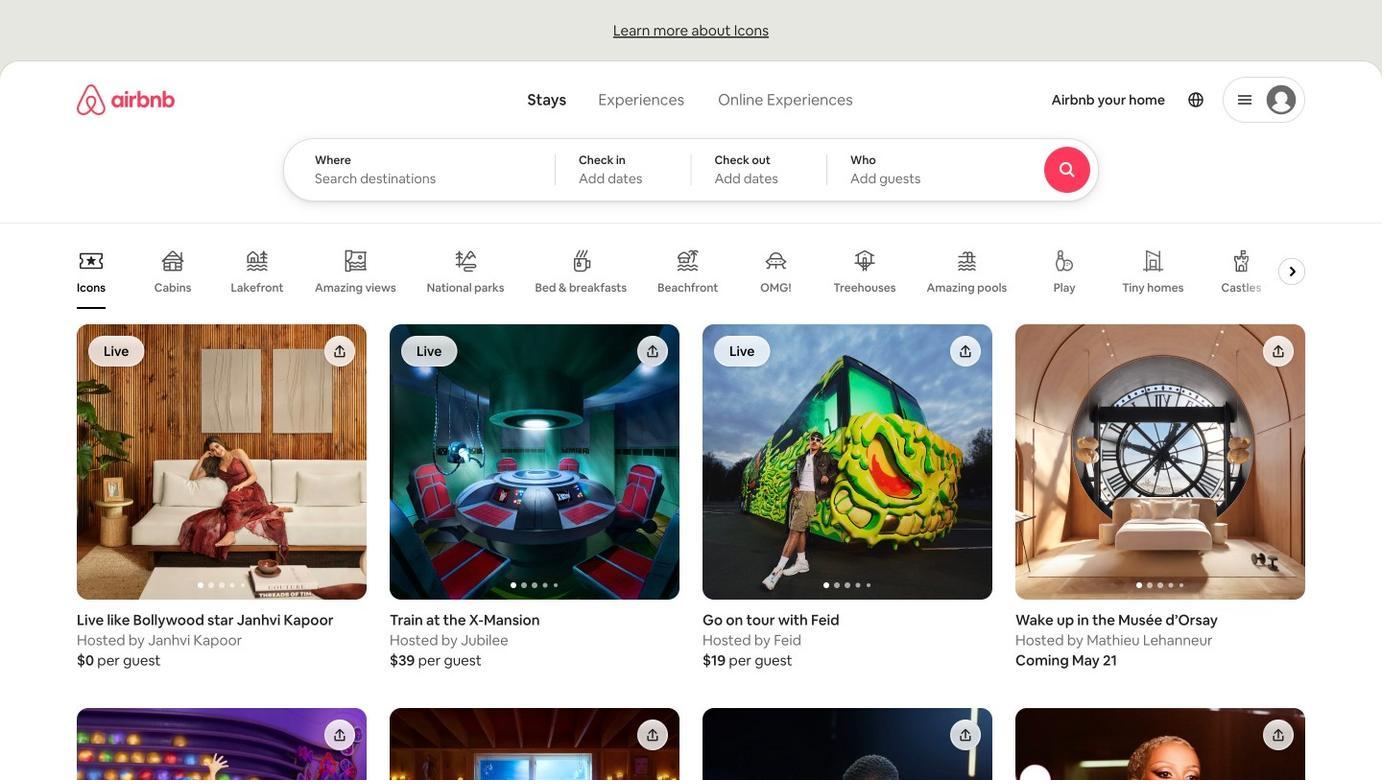 Task type: vqa. For each thing, say whether or not it's contained in the screenshot.
Search destinations search box
yes



Task type: describe. For each thing, give the bounding box(es) containing it.
what can we help you find? tab list
[[512, 79, 701, 121]]



Task type: locate. For each thing, give the bounding box(es) containing it.
None search field
[[283, 61, 1152, 202]]

Search destinations search field
[[315, 170, 524, 187]]

profile element
[[883, 61, 1306, 138]]

group
[[77, 234, 1314, 309], [77, 325, 367, 600], [390, 325, 680, 600], [703, 325, 993, 600], [1016, 325, 1306, 600]]



